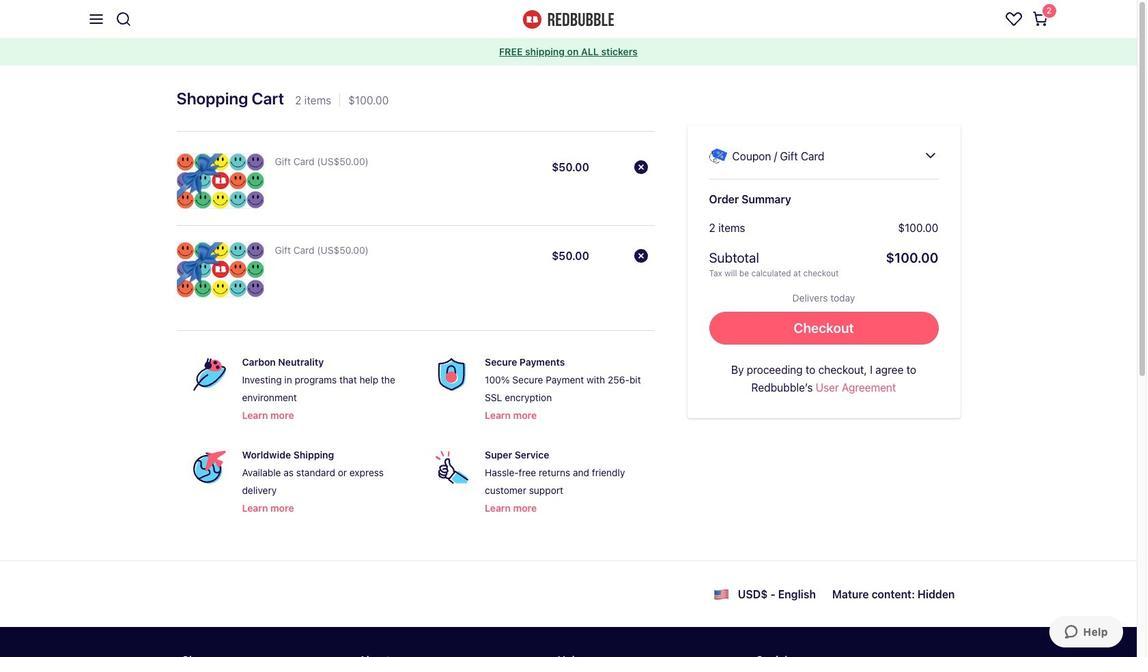 Task type: locate. For each thing, give the bounding box(es) containing it.
worldwide shipping image
[[193, 451, 226, 484]]

trust signals element
[[177, 342, 654, 528]]

order summary element
[[687, 126, 960, 419]]

footer
[[0, 560, 1137, 658]]

secure payments image
[[436, 358, 468, 391]]



Task type: vqa. For each thing, say whether or not it's contained in the screenshot.
Super Service icon
yes



Task type: describe. For each thing, give the bounding box(es) containing it.
cost summary element
[[709, 219, 939, 279]]

line items in cart element
[[177, 137, 654, 330]]

carbon neutrality image
[[193, 358, 226, 391]]

super service image
[[436, 451, 468, 484]]



